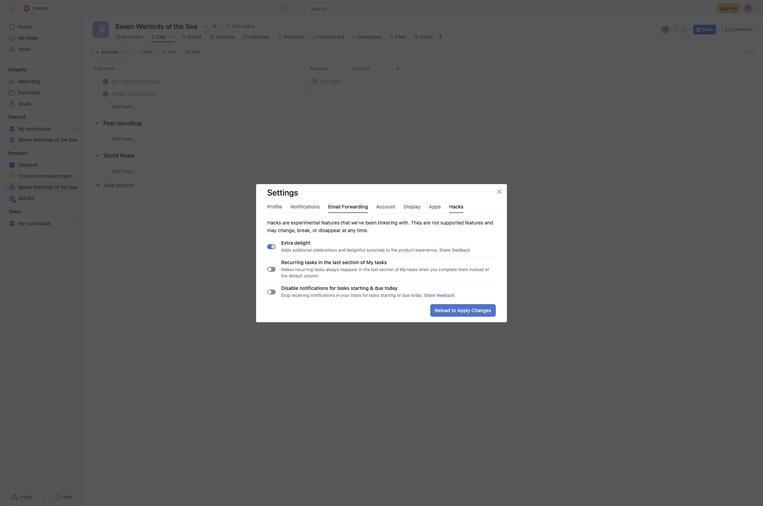 Task type: locate. For each thing, give the bounding box(es) containing it.
overview
[[122, 34, 143, 40]]

1 vertical spatial for
[[363, 293, 368, 298]]

due
[[352, 66, 359, 71]]

or right break,
[[313, 227, 317, 233]]

task… down the news
[[122, 168, 135, 174]]

1 vertical spatial task…
[[122, 136, 135, 142]]

2 workspace from the top
[[26, 221, 50, 227]]

add task… inside header untitled section 'tree grid'
[[112, 104, 135, 109]]

profile button
[[267, 204, 282, 213]]

2 task… from the top
[[122, 136, 135, 142]]

add task… button inside header untitled section 'tree grid'
[[112, 103, 135, 110]]

1 horizontal spatial in
[[336, 293, 340, 298]]

my workspace down "team"
[[18, 221, 50, 227]]

0 horizontal spatial hacks
[[267, 220, 281, 226]]

0 vertical spatial feedback
[[452, 248, 470, 253]]

add task… down the assign hq locations text box
[[112, 104, 135, 109]]

notifications right receiving
[[311, 293, 335, 298]]

your
[[341, 293, 350, 298]]

0 vertical spatial seven warlords of the sea link
[[4, 135, 79, 146]]

for down always
[[329, 285, 336, 291]]

2 my workspace from the top
[[18, 221, 50, 227]]

seven inside starred element
[[18, 137, 32, 143]]

account button
[[376, 204, 395, 213]]

and inside hacks are experimental features that we've been tinkering with. they are not supported features and may change, break, or disappear at any time.
[[485, 220, 493, 226]]

add down post recruiting button
[[112, 136, 121, 142]]

0 vertical spatial add task…
[[112, 104, 135, 109]]

reload
[[435, 308, 450, 313]]

1 vertical spatial tb
[[312, 79, 317, 84]]

are up change,
[[282, 220, 290, 226]]

goals
[[18, 101, 31, 107]]

Completed checkbox
[[101, 77, 110, 86]]

tasks down surprises
[[375, 259, 387, 265]]

3 add task… from the top
[[112, 168, 135, 174]]

email forwarding
[[328, 204, 368, 210]]

1 vertical spatial seven
[[18, 184, 32, 190]]

sea inside starred element
[[69, 137, 77, 143]]

last up &
[[371, 267, 378, 272]]

the down the project
[[60, 184, 68, 190]]

share inside extra delight adds additional celebrations and delightful surprises to the product experience. share feedback
[[439, 248, 451, 253]]

0 vertical spatial share
[[702, 27, 713, 32]]

add down world
[[104, 182, 114, 189]]

1 horizontal spatial tb
[[662, 27, 668, 32]]

1 horizontal spatial or
[[397, 293, 401, 298]]

1 vertical spatial due
[[402, 293, 410, 298]]

Recruiting top Pirates text field
[[110, 78, 162, 85]]

the inside extra delight adds additional celebrations and delightful surprises to the product experience. share feedback
[[391, 248, 398, 253]]

2 vertical spatial add task…
[[112, 168, 135, 174]]

section
[[115, 182, 134, 189], [342, 259, 359, 265], [379, 267, 394, 272]]

not
[[432, 220, 439, 226]]

in inside disable notifications for tasks starting & due today stop receiving notifications in your inbox for tasks starting or due today. share feedback
[[336, 293, 340, 298]]

1 seven from the top
[[18, 137, 32, 143]]

my
[[18, 35, 25, 41], [18, 126, 25, 132], [18, 221, 25, 227], [366, 259, 373, 265], [400, 267, 406, 272]]

due date
[[352, 66, 369, 71]]

2 seven warlords of the sea link from the top
[[4, 182, 79, 193]]

disappear
[[319, 227, 341, 233]]

0 vertical spatial in
[[319, 259, 323, 265]]

of up talkback link
[[55, 137, 59, 143]]

invite
[[20, 495, 32, 500]]

1 warlords from the top
[[33, 137, 53, 143]]

recurring
[[281, 259, 304, 265]]

notifications down column.
[[300, 285, 328, 291]]

starred button
[[0, 114, 26, 121]]

email forwarding button
[[328, 204, 368, 213]]

cross-
[[18, 173, 33, 179]]

surprises
[[367, 248, 385, 253]]

1 are from the left
[[282, 220, 290, 226]]

my for my workspace link inside teams element
[[18, 221, 25, 227]]

in right reappear
[[359, 267, 362, 272]]

or inside hacks are experimental features that we've been tinkering with. they are not supported features and may change, break, or disappear at any time.
[[313, 227, 317, 233]]

warlords for seven warlords of the sea link within the projects element
[[33, 184, 53, 190]]

0 vertical spatial task…
[[122, 104, 135, 109]]

hacks
[[449, 204, 464, 210], [267, 220, 281, 226]]

1 vertical spatial starting
[[381, 293, 396, 298]]

2 horizontal spatial in
[[359, 267, 362, 272]]

0 vertical spatial workspace
[[26, 126, 50, 132]]

1 vertical spatial my workspace link
[[4, 218, 79, 229]]

the up talkback link
[[60, 137, 68, 143]]

1 horizontal spatial hacks
[[449, 204, 464, 210]]

projects
[[8, 150, 27, 156]]

list image
[[97, 25, 105, 34]]

my inside global element
[[18, 35, 25, 41]]

2 sea from the top
[[69, 184, 77, 190]]

0 vertical spatial notifications
[[300, 285, 328, 291]]

seven warlords of the sea link up talkback link
[[4, 135, 79, 146]]

0 vertical spatial warlords
[[33, 137, 53, 143]]

feedback up reload
[[437, 293, 455, 298]]

share feedback link up reload
[[424, 293, 455, 298]]

section up today
[[379, 267, 394, 272]]

add task… up add section
[[112, 168, 135, 174]]

add left task
[[101, 49, 109, 55]]

add task… down "post recruiting"
[[112, 136, 135, 142]]

3 add task… button from the top
[[112, 167, 135, 175]]

hacks inside hacks are experimental features that we've been tinkering with. they are not supported features and may change, break, or disappear at any time.
[[267, 220, 281, 226]]

1 vertical spatial notifications
[[311, 293, 335, 298]]

switch left makes
[[267, 267, 276, 272]]

1 horizontal spatial last
[[371, 267, 378, 272]]

add
[[101, 49, 109, 55], [112, 104, 121, 109], [112, 136, 121, 142], [112, 168, 121, 174], [104, 182, 114, 189]]

workspace for my workspace link inside teams element
[[26, 221, 50, 227]]

talkback link
[[4, 160, 79, 171]]

warlords
[[33, 137, 53, 143], [33, 184, 53, 190]]

1 horizontal spatial and
[[485, 220, 493, 226]]

of inside starred element
[[55, 137, 59, 143]]

2 vertical spatial add task… row
[[84, 164, 763, 178]]

add task… button up add section
[[112, 167, 135, 175]]

1 vertical spatial add task… row
[[84, 132, 763, 145]]

1 vertical spatial last
[[371, 267, 378, 272]]

the left product
[[391, 248, 398, 253]]

add task… for news
[[112, 168, 135, 174]]

1 horizontal spatial share
[[439, 248, 451, 253]]

0 vertical spatial sea
[[69, 137, 77, 143]]

post recruiting
[[104, 120, 141, 127]]

3 task… from the top
[[122, 168, 135, 174]]

0 vertical spatial hacks
[[449, 204, 464, 210]]

1 vertical spatial switch
[[267, 267, 276, 272]]

add up post recruiting button
[[112, 104, 121, 109]]

0 horizontal spatial and
[[338, 248, 346, 253]]

warlords inside projects element
[[33, 184, 53, 190]]

workspace down goals link
[[26, 126, 50, 132]]

notifications
[[291, 204, 320, 210]]

0 horizontal spatial features
[[321, 220, 340, 226]]

1 horizontal spatial to
[[451, 308, 456, 313]]

1 vertical spatial add task…
[[112, 136, 135, 142]]

break,
[[297, 227, 311, 233]]

share inside button
[[702, 27, 713, 32]]

0 vertical spatial my workspace
[[18, 126, 50, 132]]

2 switch from the top
[[267, 267, 276, 272]]

0 vertical spatial seven
[[18, 137, 32, 143]]

0 horizontal spatial section
[[115, 182, 134, 189]]

and inside extra delight adds additional celebrations and delightful surprises to the product experience. share feedback
[[338, 248, 346, 253]]

1 vertical spatial warlords
[[33, 184, 53, 190]]

list
[[157, 34, 165, 40]]

3 switch from the top
[[267, 290, 276, 294]]

delightful
[[347, 248, 365, 253]]

2 seven from the top
[[18, 184, 32, 190]]

warlords inside starred element
[[33, 137, 53, 143]]

tb inside header untitled section 'tree grid'
[[312, 79, 317, 84]]

when
[[419, 267, 429, 272]]

them
[[458, 267, 468, 272]]

my workspace link down 'amjad' 'link'
[[4, 218, 79, 229]]

row
[[84, 62, 763, 75], [92, 75, 755, 75], [84, 75, 763, 88], [84, 87, 763, 100]]

2 horizontal spatial section
[[379, 267, 394, 272]]

notifications button
[[291, 204, 320, 213]]

the up always
[[324, 259, 331, 265]]

0 horizontal spatial for
[[329, 285, 336, 291]]

&
[[370, 285, 373, 291]]

board link
[[182, 33, 201, 41]]

may
[[267, 227, 277, 233]]

instead
[[469, 267, 484, 272]]

seven up projects
[[18, 137, 32, 143]]

1 task… from the top
[[122, 104, 135, 109]]

add up add section button
[[112, 168, 121, 174]]

1 seven warlords of the sea link from the top
[[4, 135, 79, 146]]

close image
[[497, 189, 502, 195]]

share inside disable notifications for tasks starting & due today stop receiving notifications in your inbox for tasks starting or due today. share feedback
[[424, 293, 435, 298]]

0 vertical spatial to
[[386, 248, 390, 253]]

tasks left when on the right
[[407, 267, 418, 272]]

or down today
[[397, 293, 401, 298]]

1 vertical spatial sea
[[69, 184, 77, 190]]

my workspace link inside teams element
[[4, 218, 79, 229]]

section up reappear
[[342, 259, 359, 265]]

add inside add task button
[[101, 49, 109, 55]]

seven inside projects element
[[18, 184, 32, 190]]

due left today.
[[402, 293, 410, 298]]

my down surprises
[[366, 259, 373, 265]]

switch
[[267, 244, 276, 249], [267, 267, 276, 272], [267, 290, 276, 294]]

0 horizontal spatial last
[[333, 259, 341, 265]]

0 horizontal spatial tb
[[312, 79, 317, 84]]

share feedback link up complete
[[439, 248, 470, 253]]

hacks up supported
[[449, 204, 464, 210]]

task… for recruiting
[[122, 136, 135, 142]]

1 horizontal spatial section
[[342, 259, 359, 265]]

in down celebrations at the top of page
[[319, 259, 323, 265]]

my for my workspace link in the starred element
[[18, 126, 25, 132]]

my workspace link down goals link
[[4, 123, 79, 135]]

of down cross-functional project plan
[[55, 184, 59, 190]]

starting down today
[[381, 293, 396, 298]]

due
[[375, 285, 383, 291], [402, 293, 410, 298]]

2 vertical spatial share
[[424, 293, 435, 298]]

extra
[[281, 240, 293, 246]]

1 sea from the top
[[69, 137, 77, 143]]

2 seven warlords of the sea from the top
[[18, 184, 77, 190]]

recruiting
[[116, 120, 141, 127]]

2 features from the left
[[465, 220, 484, 226]]

add task button
[[92, 47, 121, 57]]

2 add task… button from the top
[[112, 135, 135, 143]]

my down starred
[[18, 126, 25, 132]]

2 vertical spatial switch
[[267, 290, 276, 294]]

to inside extra delight adds additional celebrations and delightful surprises to the product experience. share feedback
[[386, 248, 390, 253]]

2 add task… from the top
[[112, 136, 135, 142]]

features up disappear
[[321, 220, 340, 226]]

0 vertical spatial and
[[485, 220, 493, 226]]

feedback up them
[[452, 248, 470, 253]]

display
[[404, 204, 421, 210]]

account
[[376, 204, 395, 210]]

are
[[282, 220, 290, 226], [423, 220, 431, 226]]

task
[[94, 66, 103, 71]]

None text field
[[113, 20, 199, 32]]

seven warlords of the sea inside starred element
[[18, 137, 77, 143]]

add task… row
[[84, 100, 763, 113], [84, 132, 763, 145], [84, 164, 763, 178]]

1 vertical spatial seven warlords of the sea
[[18, 184, 77, 190]]

seven warlords of the sea down cross-functional project plan
[[18, 184, 77, 190]]

1 vertical spatial share
[[439, 248, 451, 253]]

2 my workspace link from the top
[[4, 218, 79, 229]]

add inside header untitled section 'tree grid'
[[112, 104, 121, 109]]

1 my workspace from the top
[[18, 126, 50, 132]]

0 horizontal spatial or
[[313, 227, 317, 233]]

workspace
[[26, 126, 50, 132], [26, 221, 50, 227]]

1 horizontal spatial are
[[423, 220, 431, 226]]

section down the news
[[115, 182, 134, 189]]

seven warlords of the sea link down functional
[[4, 182, 79, 193]]

2 add task… row from the top
[[84, 132, 763, 145]]

0 vertical spatial my workspace link
[[4, 123, 79, 135]]

are left the not
[[423, 220, 431, 226]]

add task… button down "post recruiting"
[[112, 135, 135, 143]]

1 vertical spatial seven warlords of the sea link
[[4, 182, 79, 193]]

workspace down 'amjad' 'link'
[[26, 221, 50, 227]]

my workspace inside starred element
[[18, 126, 50, 132]]

0 vertical spatial or
[[313, 227, 317, 233]]

0 vertical spatial add task… button
[[112, 103, 135, 110]]

due right &
[[375, 285, 383, 291]]

0 horizontal spatial to
[[386, 248, 390, 253]]

tinkering
[[378, 220, 398, 226]]

sea for seven warlords of the sea link within the projects element
[[69, 184, 77, 190]]

remove from starred image
[[212, 23, 218, 29]]

and
[[485, 220, 493, 226], [338, 248, 346, 253]]

0 horizontal spatial are
[[282, 220, 290, 226]]

1 add task… from the top
[[112, 104, 135, 109]]

tb button
[[661, 25, 669, 34]]

add for news add task… button
[[112, 168, 121, 174]]

0 horizontal spatial share
[[424, 293, 435, 298]]

warlords for seven warlords of the sea link within the starred element
[[33, 137, 53, 143]]

2 warlords from the top
[[33, 184, 53, 190]]

0 vertical spatial for
[[329, 285, 336, 291]]

seven warlords of the sea link
[[4, 135, 79, 146], [4, 182, 79, 193]]

0 vertical spatial seven warlords of the sea
[[18, 137, 77, 143]]

1 vertical spatial and
[[338, 248, 346, 253]]

2 vertical spatial add task… button
[[112, 167, 135, 175]]

add task… button for recruiting
[[112, 135, 135, 143]]

upgrade
[[720, 6, 737, 11]]

1 vertical spatial hacks
[[267, 220, 281, 226]]

tasks down &
[[369, 293, 380, 298]]

dashboard
[[319, 34, 344, 40]]

1 vertical spatial workspace
[[26, 221, 50, 227]]

hacks button
[[449, 204, 464, 213]]

0 vertical spatial section
[[115, 182, 134, 189]]

task…
[[122, 104, 135, 109], [122, 136, 135, 142], [122, 168, 135, 174]]

2 are from the left
[[423, 220, 431, 226]]

seven warlords of the sea for seven warlords of the sea link within the starred element
[[18, 137, 77, 143]]

forwarding
[[342, 204, 368, 210]]

add task… button for news
[[112, 167, 135, 175]]

0 vertical spatial add task… row
[[84, 100, 763, 113]]

switch left stop
[[267, 290, 276, 294]]

add task… button down the assign hq locations text box
[[112, 103, 135, 110]]

1 add task… button from the top
[[112, 103, 135, 110]]

features right supported
[[465, 220, 484, 226]]

warlords up talkback link
[[33, 137, 53, 143]]

switch for extra delight
[[267, 244, 276, 249]]

workspace inside starred element
[[26, 126, 50, 132]]

1 vertical spatial feedback
[[437, 293, 455, 298]]

task… down recruiting
[[122, 136, 135, 142]]

to right surprises
[[386, 248, 390, 253]]

0 vertical spatial switch
[[267, 244, 276, 249]]

sea inside projects element
[[69, 184, 77, 190]]

2 vertical spatial task…
[[122, 168, 135, 174]]

tyler
[[320, 79, 330, 84]]

my workspace
[[18, 126, 50, 132], [18, 221, 50, 227]]

tasks down home
[[26, 35, 38, 41]]

hide sidebar image
[[9, 6, 15, 11]]

switch left adds
[[267, 244, 276, 249]]

1 switch from the top
[[267, 244, 276, 249]]

workspace inside teams element
[[26, 221, 50, 227]]

my up inbox
[[18, 35, 25, 41]]

in left the your
[[336, 293, 340, 298]]

tasks inside global element
[[26, 35, 38, 41]]

0 vertical spatial due
[[375, 285, 383, 291]]

my inside teams element
[[18, 221, 25, 227]]

warlords down cross-functional project plan link
[[33, 184, 53, 190]]

for
[[329, 285, 336, 291], [363, 293, 368, 298]]

1 seven warlords of the sea from the top
[[18, 137, 77, 143]]

sea
[[69, 137, 77, 143], [69, 184, 77, 190]]

to left apply
[[451, 308, 456, 313]]

world news
[[104, 153, 135, 159]]

1 horizontal spatial for
[[363, 293, 368, 298]]

add task… row for post recruiting
[[84, 132, 763, 145]]

starting up inbox
[[351, 285, 369, 291]]

the inside starred element
[[60, 137, 68, 143]]

last up always
[[333, 259, 341, 265]]

my workspace down starred
[[18, 126, 50, 132]]

seven down cross-
[[18, 184, 32, 190]]

world news button
[[104, 150, 135, 162]]

0 horizontal spatial due
[[375, 285, 383, 291]]

2 vertical spatial in
[[336, 293, 340, 298]]

2 horizontal spatial share
[[702, 27, 713, 32]]

the right reappear
[[364, 267, 370, 272]]

1 vertical spatial to
[[451, 308, 456, 313]]

display button
[[404, 204, 421, 213]]

3 add task… row from the top
[[84, 164, 763, 178]]

the
[[60, 137, 68, 143], [60, 184, 68, 190], [391, 248, 398, 253], [324, 259, 331, 265], [364, 267, 370, 272], [281, 273, 288, 279]]

extra delight adds additional celebrations and delightful surprises to the product experience. share feedback
[[281, 240, 470, 253]]

Assign HQ locations text field
[[110, 90, 159, 97]]

seven warlords of the sea inside projects element
[[18, 184, 77, 190]]

post
[[104, 120, 115, 127]]

1 add task… row from the top
[[84, 100, 763, 113]]

hacks up may
[[267, 220, 281, 226]]

task… down the assign hq locations text box
[[122, 104, 135, 109]]

0 horizontal spatial starting
[[351, 285, 369, 291]]

experimental
[[291, 220, 320, 226]]

1 vertical spatial add task… button
[[112, 135, 135, 143]]

the down makes
[[281, 273, 288, 279]]

features
[[321, 220, 340, 226], [465, 220, 484, 226]]

experience.
[[415, 248, 438, 253]]

1 my workspace link from the top
[[4, 123, 79, 135]]

1 workspace from the top
[[26, 126, 50, 132]]

insights element
[[0, 63, 84, 111]]

seven warlords of the sea up talkback link
[[18, 137, 77, 143]]

1 horizontal spatial features
[[465, 220, 484, 226]]

of right instead
[[485, 267, 489, 272]]

my inside starred element
[[18, 126, 25, 132]]

0 vertical spatial share feedback link
[[439, 248, 470, 253]]

share button
[[693, 25, 716, 35]]

1 vertical spatial or
[[397, 293, 401, 298]]

feedback inside extra delight adds additional celebrations and delightful surprises to the product experience. share feedback
[[452, 248, 470, 253]]

0 vertical spatial tb
[[662, 27, 668, 32]]

my down "team"
[[18, 221, 25, 227]]

1 vertical spatial my workspace
[[18, 221, 50, 227]]

1 vertical spatial share feedback link
[[424, 293, 455, 298]]

in
[[319, 259, 323, 265], [359, 267, 362, 272], [336, 293, 340, 298]]

reporting link
[[4, 76, 79, 87]]

insights button
[[0, 66, 27, 73]]

apps button
[[429, 204, 441, 213]]

for right inbox
[[363, 293, 368, 298]]

task
[[110, 49, 118, 55]]

0 horizontal spatial in
[[319, 259, 323, 265]]



Task type: describe. For each thing, give the bounding box(es) containing it.
adds
[[281, 248, 291, 253]]

seven warlords of the sea for seven warlords of the sea link within the projects element
[[18, 184, 77, 190]]

tyler black
[[320, 79, 342, 84]]

my workspace inside teams element
[[18, 221, 50, 227]]

amjad link
[[4, 193, 79, 204]]

reappear
[[340, 267, 358, 272]]

gantt
[[420, 34, 433, 40]]

my workspace link inside starred element
[[4, 123, 79, 135]]

reporting
[[18, 78, 40, 84]]

product
[[399, 248, 414, 253]]

row containing tb
[[84, 75, 763, 88]]

add inside add section button
[[104, 182, 114, 189]]

0 vertical spatial last
[[333, 259, 341, 265]]

switch for disable notifications for tasks starting & due today
[[267, 290, 276, 294]]

black
[[331, 79, 342, 84]]

receiving
[[292, 293, 310, 298]]

sea for seven warlords of the sea link within the starred element
[[69, 137, 77, 143]]

messages
[[358, 34, 381, 40]]

my down product
[[400, 267, 406, 272]]

add for add task… button inside header untitled section 'tree grid'
[[112, 104, 121, 109]]

switch for recurring tasks in the last section of my tasks
[[267, 267, 276, 272]]

add section button
[[92, 179, 137, 192]]

of inside projects element
[[55, 184, 59, 190]]

1 horizontal spatial starting
[[381, 293, 396, 298]]

header untitled section tree grid
[[84, 75, 763, 113]]

seven for seven warlords of the sea link within the projects element
[[18, 184, 32, 190]]

cross-functional project plan link
[[4, 171, 84, 182]]

projects button
[[0, 150, 27, 157]]

cross-functional project plan
[[18, 173, 84, 179]]

my for my tasks link
[[18, 35, 25, 41]]

recruiting top pirates cell
[[84, 75, 307, 88]]

upgrade button
[[717, 3, 740, 13]]

dashboard link
[[313, 33, 344, 41]]

hacks for hacks are experimental features that we've been tinkering with. they are not supported features and may change, break, or disappear at any time.
[[267, 220, 281, 226]]

today
[[385, 285, 398, 291]]

plan
[[74, 173, 84, 179]]

talkback
[[18, 162, 38, 168]]

seven warlords of the sea link inside starred element
[[4, 135, 79, 146]]

at
[[342, 227, 347, 233]]

seven warlords of the sea link inside projects element
[[4, 182, 79, 193]]

workspace for my workspace link in the starred element
[[26, 126, 50, 132]]

that
[[341, 220, 350, 226]]

they
[[411, 220, 422, 226]]

tb inside button
[[662, 27, 668, 32]]

disable notifications for tasks starting & due today stop receiving notifications in your inbox for tasks starting or due today. share feedback
[[281, 285, 455, 298]]

of up today
[[395, 267, 399, 272]]

the inside projects element
[[60, 184, 68, 190]]

tasks up the your
[[337, 285, 350, 291]]

news
[[120, 153, 135, 159]]

complete
[[439, 267, 457, 272]]

of down delightful
[[360, 259, 365, 265]]

2 vertical spatial section
[[379, 267, 394, 272]]

project
[[57, 173, 73, 179]]

add task… for recruiting
[[112, 136, 135, 142]]

date
[[361, 66, 369, 71]]

home
[[18, 24, 31, 30]]

insights
[[8, 67, 27, 72]]

section inside button
[[115, 182, 134, 189]]

stop
[[281, 293, 290, 298]]

hacks for hacks
[[449, 204, 464, 210]]

1 features from the left
[[321, 220, 340, 226]]

collapse task list for this section image
[[94, 153, 100, 159]]

add task… row for world news
[[84, 164, 763, 178]]

inbox
[[18, 46, 30, 52]]

functional
[[33, 173, 56, 179]]

apps
[[429, 204, 441, 210]]

share feedback link for surprises
[[439, 248, 470, 253]]

additional
[[292, 248, 312, 253]]

row containing task name
[[84, 62, 763, 75]]

my tasks link
[[4, 32, 79, 44]]

collapse task list for this section image
[[94, 121, 100, 126]]

post recruiting button
[[104, 117, 141, 130]]

teams element
[[0, 206, 84, 231]]

workflow link
[[278, 33, 305, 41]]

task name
[[94, 66, 115, 71]]

name
[[104, 66, 115, 71]]

changes
[[472, 308, 491, 313]]

or inside disable notifications for tasks starting & due today stop receiving notifications in your inbox for tasks starting or due today. share feedback
[[397, 293, 401, 298]]

settings
[[267, 188, 298, 197]]

tasks up column.
[[314, 267, 325, 272]]

supported
[[441, 220, 464, 226]]

portfolios link
[[4, 87, 79, 98]]

seven for seven warlords of the sea link within the starred element
[[18, 137, 32, 143]]

my tasks
[[18, 35, 38, 41]]

files link
[[390, 33, 406, 41]]

files
[[395, 34, 406, 40]]

profile
[[267, 204, 282, 210]]

reload to apply changes button
[[430, 304, 496, 317]]

hacks are experimental features that we've been tinkering with. they are not supported features and may change, break, or disappear at any time.
[[267, 220, 493, 233]]

goals link
[[4, 98, 79, 109]]

with.
[[399, 220, 410, 226]]

messages link
[[353, 33, 381, 41]]

starred
[[8, 114, 26, 120]]

team
[[8, 209, 21, 215]]

0 vertical spatial starting
[[351, 285, 369, 291]]

board
[[188, 34, 201, 40]]

starred element
[[0, 111, 84, 147]]

feedback inside disable notifications for tasks starting & due today stop receiving notifications in your inbox for tasks starting or due today. share feedback
[[437, 293, 455, 298]]

projects element
[[0, 147, 84, 206]]

global element
[[0, 17, 84, 59]]

makes
[[281, 267, 294, 272]]

completed image
[[101, 90, 110, 98]]

disable
[[281, 285, 298, 291]]

to inside button
[[451, 308, 456, 313]]

assign hq locations cell
[[84, 87, 307, 100]]

completed image
[[101, 77, 110, 86]]

1 horizontal spatial due
[[402, 293, 410, 298]]

gantt link
[[414, 33, 433, 41]]

timeline
[[215, 34, 235, 40]]

time.
[[357, 227, 368, 233]]

add for add task… button associated with recruiting
[[112, 136, 121, 142]]

we've
[[351, 220, 364, 226]]

inbox
[[351, 293, 361, 298]]

1 vertical spatial in
[[359, 267, 362, 272]]

amjad
[[18, 196, 35, 201]]

share feedback link for today
[[424, 293, 455, 298]]

1 vertical spatial section
[[342, 259, 359, 265]]

workflow
[[283, 34, 305, 40]]

team button
[[0, 208, 21, 215]]

home link
[[4, 21, 79, 32]]

tasks up recurring
[[305, 259, 317, 265]]

delight
[[294, 240, 310, 246]]

task… for news
[[122, 168, 135, 174]]

invite button
[[7, 491, 37, 504]]

add task
[[101, 49, 118, 55]]

list link
[[152, 33, 165, 41]]

reload to apply changes
[[435, 308, 491, 313]]

Completed checkbox
[[101, 90, 110, 98]]

calendar link
[[243, 33, 270, 41]]

task… inside header untitled section 'tree grid'
[[122, 104, 135, 109]]



Task type: vqa. For each thing, say whether or not it's contained in the screenshot.
additional
yes



